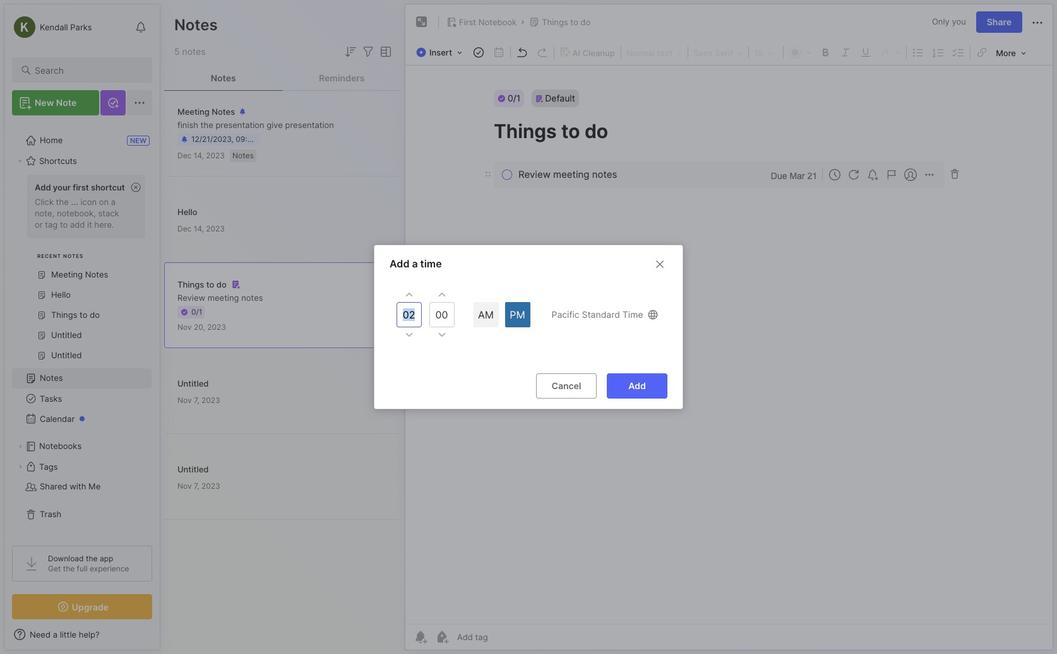 Task type: locate. For each thing, give the bounding box(es) containing it.
first notebook button
[[444, 13, 519, 31]]

main element
[[0, 0, 164, 655]]

0 vertical spatial to
[[570, 17, 578, 27]]

tags button
[[12, 457, 152, 478]]

notes up the tasks
[[40, 373, 63, 384]]

things to do
[[542, 17, 591, 27], [177, 280, 227, 290]]

1 vertical spatial 7,
[[194, 482, 199, 491]]

am inside button
[[478, 309, 494, 321]]

dec
[[177, 151, 192, 160], [177, 224, 192, 233]]

0 vertical spatial things to do
[[542, 17, 591, 27]]

add a reminder image
[[413, 630, 428, 646]]

1 horizontal spatial things
[[542, 17, 568, 27]]

only you
[[932, 17, 966, 27]]

0 vertical spatial dec 14, 2023
[[177, 151, 225, 160]]

1 vertical spatial 14,
[[194, 224, 204, 233]]

1 vertical spatial untitled
[[177, 465, 209, 475]]

2 untitled from the top
[[177, 465, 209, 475]]

0 horizontal spatial to
[[60, 220, 68, 230]]

0 vertical spatial 7,
[[194, 396, 199, 405]]

1 horizontal spatial presentation
[[285, 120, 334, 130]]

1 horizontal spatial to
[[206, 280, 214, 290]]

icon on a note, notebook, stack or tag to add it here.
[[35, 197, 119, 230]]

presentation up 09:00
[[216, 120, 264, 130]]

notes up meeting notes
[[211, 72, 236, 83]]

notes
[[174, 16, 218, 34], [211, 72, 236, 83], [212, 107, 235, 117], [232, 151, 254, 160], [63, 253, 84, 260], [40, 373, 63, 384]]

with
[[70, 482, 86, 492]]

the up full
[[86, 555, 98, 564]]

a
[[111, 197, 116, 207], [412, 258, 418, 270]]

things to do button
[[527, 13, 593, 31]]

12/21/2023, 09:00 am
[[191, 135, 271, 144]]

here.
[[94, 220, 114, 230]]

0 horizontal spatial a
[[111, 197, 116, 207]]

notes up 12/21/2023, 09:00 am
[[212, 107, 235, 117]]

0 horizontal spatial do
[[216, 280, 227, 290]]

nov 7, 2023
[[177, 396, 220, 405], [177, 482, 220, 491]]

add for your
[[35, 183, 51, 193]]

your
[[53, 183, 71, 193]]

to
[[570, 17, 578, 27], [60, 220, 68, 230], [206, 280, 214, 290]]

0 vertical spatial do
[[581, 17, 591, 27]]

things up the review
[[177, 280, 204, 290]]

1 vertical spatial dec 14, 2023
[[177, 224, 225, 233]]

1 presentation from the left
[[216, 120, 264, 130]]

2 dec 14, 2023 from the top
[[177, 224, 225, 233]]

1 horizontal spatial do
[[581, 17, 591, 27]]

dec 14, 2023
[[177, 151, 225, 160], [177, 224, 225, 233]]

1 horizontal spatial notes
[[241, 293, 263, 303]]

0 vertical spatial am
[[259, 135, 271, 144]]

14, down 12/21/2023,
[[194, 151, 204, 160]]

presentation right "give"
[[285, 120, 334, 130]]

pacific
[[552, 309, 580, 320]]

0 horizontal spatial things
[[177, 280, 204, 290]]

0 vertical spatial nov 7, 2023
[[177, 396, 220, 405]]

first notebook
[[459, 17, 517, 27]]

0 vertical spatial notes
[[182, 46, 206, 57]]

a right on
[[111, 197, 116, 207]]

2 7, from the top
[[194, 482, 199, 491]]

0 vertical spatial add
[[35, 183, 51, 193]]

1 vertical spatial am
[[478, 309, 494, 321]]

untitled
[[177, 379, 209, 389], [177, 465, 209, 475]]

trash
[[40, 510, 61, 520]]

2 vertical spatial add
[[629, 381, 646, 391]]

presentation
[[216, 120, 264, 130], [285, 120, 334, 130]]

tab list containing notes
[[164, 66, 401, 91]]

things right notebook
[[542, 17, 568, 27]]

am left pm
[[478, 309, 494, 321]]

0/1
[[191, 308, 202, 317]]

0 vertical spatial nov
[[177, 323, 192, 332]]

the left ...
[[56, 197, 69, 207]]

dec 14, 2023 down 12/21/2023,
[[177, 151, 225, 160]]

new
[[35, 97, 54, 108]]

nov
[[177, 323, 192, 332], [177, 396, 192, 405], [177, 482, 192, 491]]

tree containing home
[[4, 123, 160, 535]]

add
[[35, 183, 51, 193], [390, 258, 410, 270], [629, 381, 646, 391]]

the down meeting notes
[[201, 120, 213, 130]]

notes right recent
[[63, 253, 84, 260]]

5
[[174, 46, 180, 57]]

shortcut
[[91, 183, 125, 193]]

0 horizontal spatial notes
[[182, 46, 206, 57]]

notes inside the notes link
[[40, 373, 63, 384]]

calendar button
[[12, 409, 152, 429]]

meeting
[[208, 293, 239, 303]]

expand notebooks image
[[16, 443, 24, 451]]

1 horizontal spatial a
[[412, 258, 418, 270]]

1 vertical spatial add
[[390, 258, 410, 270]]

2023
[[206, 151, 225, 160], [206, 224, 225, 233], [207, 323, 226, 332], [202, 396, 220, 405], [202, 482, 220, 491]]

you
[[952, 17, 966, 27]]

0 vertical spatial 14,
[[194, 151, 204, 160]]

0 vertical spatial dec
[[177, 151, 192, 160]]

2 vertical spatial nov
[[177, 482, 192, 491]]

add your first shortcut
[[35, 183, 125, 193]]

am down finish the presentation give presentation
[[259, 135, 271, 144]]

Select hour number field
[[396, 302, 422, 328]]

14, down hello
[[194, 224, 204, 233]]

download the app get the full experience
[[48, 555, 129, 574]]

recent
[[37, 253, 61, 260]]

1 untitled from the top
[[177, 379, 209, 389]]

on
[[99, 197, 109, 207]]

review
[[177, 293, 205, 303]]

shared with me
[[40, 482, 101, 492]]

1 14, from the top
[[194, 151, 204, 160]]

1 horizontal spatial things to do
[[542, 17, 591, 27]]

home
[[40, 135, 63, 145]]

group containing add your first shortcut
[[12, 171, 152, 374]]

1 vertical spatial nov
[[177, 396, 192, 405]]

tasks button
[[12, 389, 152, 409]]

notes right 5
[[182, 46, 206, 57]]

0 horizontal spatial things to do
[[177, 280, 227, 290]]

1 dec 14, 2023 from the top
[[177, 151, 225, 160]]

more image
[[992, 44, 1030, 61]]

tasks
[[40, 394, 62, 404]]

dec down hello
[[177, 224, 192, 233]]

0 horizontal spatial presentation
[[216, 120, 264, 130]]

1 vertical spatial to
[[60, 220, 68, 230]]

2 horizontal spatial add
[[629, 381, 646, 391]]

0 horizontal spatial add
[[35, 183, 51, 193]]

share
[[987, 16, 1012, 27]]

notes up 5 notes
[[174, 16, 218, 34]]

the inside group
[[56, 197, 69, 207]]

highlight image
[[876, 44, 905, 61]]

group inside main element
[[12, 171, 152, 374]]

2 nov 7, 2023 from the top
[[177, 482, 220, 491]]

tree
[[4, 123, 160, 535]]

1 7, from the top
[[194, 396, 199, 405]]

group
[[12, 171, 152, 374]]

upgrade
[[72, 602, 109, 613]]

1 vertical spatial things to do
[[177, 280, 227, 290]]

icon
[[80, 197, 97, 207]]

add tag image
[[435, 630, 450, 646]]

undo image
[[514, 44, 531, 61]]

add a time
[[390, 258, 442, 270]]

the down download
[[63, 565, 75, 574]]

dec 14, 2023 down hello
[[177, 224, 225, 233]]

do inside 'button'
[[581, 17, 591, 27]]

1 vertical spatial notes
[[241, 293, 263, 303]]

things
[[542, 17, 568, 27], [177, 280, 204, 290]]

notes right meeting
[[241, 293, 263, 303]]

7,
[[194, 396, 199, 405], [194, 482, 199, 491]]

standard
[[582, 309, 620, 320]]

first
[[73, 183, 89, 193]]

None search field
[[35, 63, 141, 78]]

0 vertical spatial untitled
[[177, 379, 209, 389]]

add
[[70, 220, 85, 230]]

recent notes
[[37, 253, 84, 260]]

close image
[[652, 257, 668, 272]]

pm
[[510, 309, 525, 321]]

1 vertical spatial dec
[[177, 224, 192, 233]]

notebook
[[479, 17, 517, 27]]

hello
[[177, 207, 197, 217]]

2 vertical spatial to
[[206, 280, 214, 290]]

1 horizontal spatial add
[[390, 258, 410, 270]]

1 horizontal spatial am
[[478, 309, 494, 321]]

tags
[[39, 462, 58, 472]]

shared with me link
[[12, 478, 152, 498]]

font color image
[[785, 44, 815, 61]]

task image
[[470, 44, 488, 61]]

a left time
[[412, 258, 418, 270]]

the
[[201, 120, 213, 130], [56, 197, 69, 207], [86, 555, 98, 564], [63, 565, 75, 574]]

tab list
[[164, 66, 401, 91]]

dec down finish
[[177, 151, 192, 160]]

...
[[71, 197, 78, 207]]

add for a
[[390, 258, 410, 270]]

2 horizontal spatial to
[[570, 17, 578, 27]]

add inside main element
[[35, 183, 51, 193]]

0 vertical spatial things
[[542, 17, 568, 27]]

1 vertical spatial nov 7, 2023
[[177, 482, 220, 491]]

1 dec from the top
[[177, 151, 192, 160]]

things to do inside 'button'
[[542, 17, 591, 27]]

0 vertical spatial a
[[111, 197, 116, 207]]

am
[[259, 135, 271, 144], [478, 309, 494, 321]]



Task type: describe. For each thing, give the bounding box(es) containing it.
Search text field
[[35, 64, 141, 76]]

the for click
[[56, 197, 69, 207]]

give
[[267, 120, 283, 130]]

reminders button
[[283, 66, 401, 91]]

am button
[[472, 301, 500, 329]]

meeting notes
[[177, 107, 235, 117]]

notes button
[[164, 66, 283, 91]]

me
[[88, 482, 101, 492]]

3 nov from the top
[[177, 482, 192, 491]]

finish
[[177, 120, 198, 130]]

none search field inside main element
[[35, 63, 141, 78]]

new
[[130, 136, 147, 145]]

shared
[[40, 482, 67, 492]]

cancel button
[[536, 374, 597, 399]]

12/21/2023,
[[191, 135, 234, 144]]

the for download
[[86, 555, 98, 564]]

or
[[35, 220, 43, 230]]

it
[[87, 220, 92, 230]]

pacific standard time
[[552, 309, 643, 320]]

things inside 'button'
[[542, 17, 568, 27]]

0 horizontal spatial am
[[259, 135, 271, 144]]

notes down 09:00
[[232, 151, 254, 160]]

time
[[420, 258, 442, 270]]

1 vertical spatial things
[[177, 280, 204, 290]]

a inside icon on a note, notebook, stack or tag to add it here.
[[111, 197, 116, 207]]

note,
[[35, 208, 54, 218]]

font family image
[[690, 44, 747, 61]]

click
[[35, 197, 54, 207]]

2 nov from the top
[[177, 396, 192, 405]]

1 vertical spatial a
[[412, 258, 418, 270]]

expand tags image
[[16, 464, 24, 471]]

stack
[[98, 208, 119, 218]]

app
[[100, 555, 113, 564]]

download
[[48, 555, 84, 564]]

add button
[[607, 374, 668, 399]]

20,
[[194, 323, 205, 332]]

only
[[932, 17, 950, 27]]

share button
[[976, 11, 1023, 33]]

1 nov from the top
[[177, 323, 192, 332]]

insert image
[[413, 44, 469, 61]]

font size image
[[750, 44, 782, 61]]

time
[[623, 309, 643, 320]]

get
[[48, 565, 61, 574]]

reminders
[[319, 72, 365, 83]]

09:00
[[236, 135, 257, 144]]

2 dec from the top
[[177, 224, 192, 233]]

tree inside main element
[[4, 123, 160, 535]]

full
[[77, 565, 88, 574]]

Select minute number field
[[429, 302, 454, 328]]

expand note image
[[414, 15, 429, 30]]

1 vertical spatial do
[[216, 280, 227, 290]]

upgrade button
[[12, 595, 152, 620]]

note window element
[[405, 4, 1054, 651]]

notebook,
[[57, 208, 96, 218]]

the for finish
[[201, 120, 213, 130]]

experience
[[90, 565, 129, 574]]

finish the presentation give presentation
[[177, 120, 334, 130]]

5 notes
[[174, 46, 206, 57]]

shortcuts button
[[12, 151, 152, 171]]

pacific standard time button
[[549, 306, 664, 324]]

review meeting notes
[[177, 293, 263, 303]]

to inside icon on a note, notebook, stack or tag to add it here.
[[60, 220, 68, 230]]

shortcuts
[[39, 156, 77, 166]]

notebooks
[[39, 442, 82, 452]]

notes link
[[12, 369, 152, 389]]

add inside button
[[629, 381, 646, 391]]

2 presentation from the left
[[285, 120, 334, 130]]

meeting
[[177, 107, 210, 117]]

nov 20, 2023
[[177, 323, 226, 332]]

cancel
[[552, 381, 581, 391]]

notes inside notes button
[[211, 72, 236, 83]]

notebooks link
[[12, 437, 152, 457]]

pm button
[[504, 301, 532, 329]]

click the ...
[[35, 197, 78, 207]]

heading level image
[[623, 44, 687, 61]]

first
[[459, 17, 476, 27]]

calendar
[[40, 414, 75, 424]]

to inside 'button'
[[570, 17, 578, 27]]

Note Editor text field
[[405, 65, 1053, 625]]

1 nov 7, 2023 from the top
[[177, 396, 220, 405]]

new note
[[35, 97, 77, 108]]

tag
[[45, 220, 58, 230]]

trash link
[[12, 505, 152, 526]]

note
[[56, 97, 77, 108]]

2 14, from the top
[[194, 224, 204, 233]]



Task type: vqa. For each thing, say whether or not it's contained in the screenshot.
changes
no



